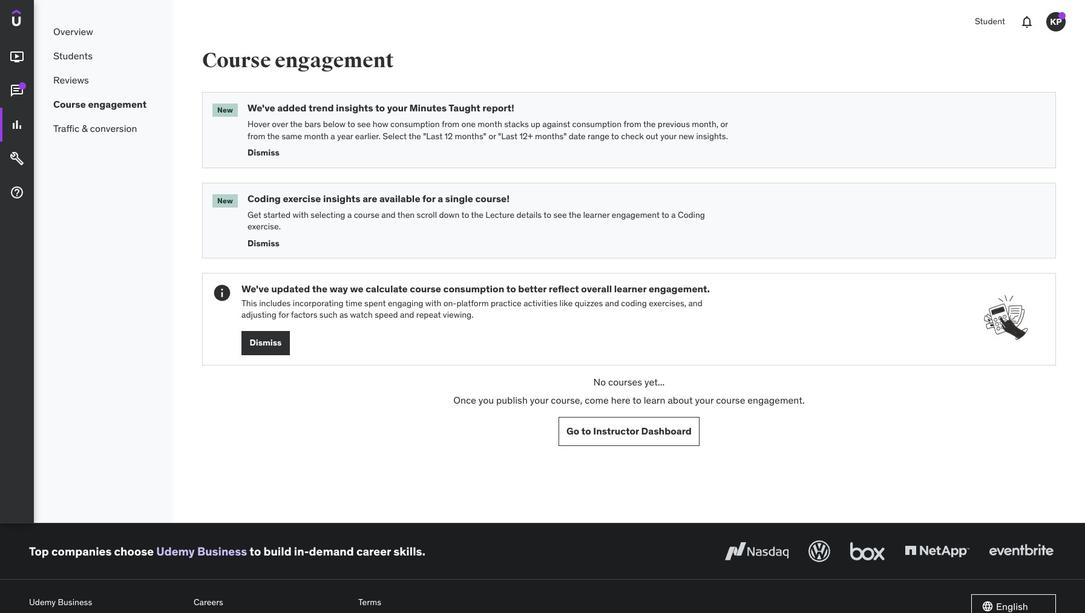 Task type: vqa. For each thing, say whether or not it's contained in the screenshot.
about
yes



Task type: locate. For each thing, give the bounding box(es) containing it.
0 horizontal spatial engagement.
[[649, 283, 710, 295]]

months"
[[455, 131, 487, 142], [535, 131, 567, 142]]

0 vertical spatial udemy business link
[[156, 544, 247, 558]]

consumption up platform
[[443, 283, 504, 295]]

quizzes
[[575, 298, 603, 308]]

hover
[[248, 119, 270, 130]]

"last
[[423, 131, 443, 142], [498, 131, 518, 142]]

from
[[442, 119, 460, 130], [624, 119, 641, 130], [248, 131, 265, 142]]

1 horizontal spatial for
[[423, 192, 436, 204]]

"last down the stacks
[[498, 131, 518, 142]]

then
[[398, 209, 415, 220]]

month down bars
[[304, 131, 329, 142]]

0 vertical spatial insights
[[336, 102, 373, 114]]

2 new from the top
[[217, 196, 233, 205]]

see up earlier.
[[357, 119, 371, 130]]

1 new from the top
[[217, 105, 233, 114]]

or up insights.
[[721, 119, 728, 130]]

0 horizontal spatial months"
[[455, 131, 487, 142]]

traffic & conversion link
[[34, 116, 173, 140]]

course right about
[[716, 394, 745, 406]]

or down report!
[[489, 131, 496, 142]]

1 vertical spatial or
[[489, 131, 496, 142]]

0 horizontal spatial course
[[354, 209, 379, 220]]

0 vertical spatial dismiss
[[248, 147, 280, 158]]

1 horizontal spatial consumption
[[443, 283, 504, 295]]

publish
[[496, 394, 528, 406]]

2 months" from the left
[[535, 131, 567, 142]]

insights.
[[696, 131, 728, 142]]

0 vertical spatial engagement.
[[649, 283, 710, 295]]

are
[[363, 192, 377, 204]]

0 vertical spatial with
[[293, 209, 309, 220]]

0 horizontal spatial udemy
[[29, 597, 56, 608]]

0 vertical spatial dismiss button
[[248, 142, 1046, 158]]

business down companies
[[58, 597, 92, 608]]

learner inside we've updated the way we calculate course consumption to better reflect overall learner engagement. this includes incorporating time spent engaging with on-platform practice activities like quizzes and coding exercises, and adjusting for factors such as watch speed and repeat viewing.
[[614, 283, 647, 295]]

course inside we've updated the way we calculate course consumption to better reflect overall learner engagement. this includes incorporating time spent engaging with on-platform practice activities like quizzes and coding exercises, and adjusting for factors such as watch speed and repeat viewing.
[[410, 283, 441, 295]]

see inside coding exercise insights are available for a single course! get started with selecting a course and then scroll down to the lecture details to see the learner engagement to a coding exercise. dismiss
[[554, 209, 567, 220]]

1 horizontal spatial engagement.
[[748, 394, 805, 406]]

1 horizontal spatial business
[[197, 544, 247, 558]]

and inside coding exercise insights are available for a single course! get started with selecting a course and then scroll down to the lecture details to see the learner engagement to a coding exercise. dismiss
[[382, 209, 396, 220]]

your
[[387, 102, 407, 114], [660, 131, 677, 142], [530, 394, 549, 406], [695, 394, 714, 406]]

we've for added
[[248, 102, 275, 114]]

top companies choose udemy business to build in-demand career skills.
[[29, 544, 425, 558]]

with up repeat on the bottom left of page
[[425, 298, 441, 308]]

course down are
[[354, 209, 379, 220]]

speed
[[375, 309, 398, 320]]

dismiss inside coding exercise insights are available for a single course! get started with selecting a course and then scroll down to the lecture details to see the learner engagement to a coding exercise. dismiss
[[248, 238, 280, 249]]

0 vertical spatial month
[[478, 119, 502, 130]]

0 horizontal spatial see
[[357, 119, 371, 130]]

medium image up medium image
[[10, 118, 24, 132]]

date
[[569, 131, 586, 142]]

career
[[356, 544, 391, 558]]

course up engaging
[[410, 283, 441, 295]]

1 horizontal spatial "last
[[498, 131, 518, 142]]

business
[[197, 544, 247, 558], [58, 597, 92, 608]]

your right about
[[695, 394, 714, 406]]

a inside we've added trend insights to your minutes taught report! hover over the bars below to see how consumption from one month stacks up against consumption from the previous month, or from the same month a year earlier. select the "last 12 months" or "last 12+ months" date range to check out your new insights. dismiss
[[331, 131, 335, 142]]

with inside we've updated the way we calculate course consumption to better reflect overall learner engagement. this includes incorporating time spent engaging with on-platform practice activities like quizzes and coding exercises, and adjusting for factors such as watch speed and repeat viewing.
[[425, 298, 441, 308]]

medium image down medium image
[[10, 185, 24, 200]]

course engagement up added on the top of page
[[202, 48, 394, 73]]

1 vertical spatial business
[[58, 597, 92, 608]]

1 vertical spatial month
[[304, 131, 329, 142]]

learn
[[644, 394, 666, 406]]

0 vertical spatial for
[[423, 192, 436, 204]]

1 vertical spatial coding
[[678, 209, 705, 220]]

we've up this on the left
[[242, 283, 269, 295]]

new
[[217, 105, 233, 114], [217, 196, 233, 205]]

1 horizontal spatial udemy
[[156, 544, 195, 558]]

we've inside we've updated the way we calculate course consumption to better reflect overall learner engagement. this includes incorporating time spent engaging with on-platform practice activities like quizzes and coding exercises, and adjusting for factors such as watch speed and repeat viewing.
[[242, 283, 269, 295]]

2 medium image from the top
[[10, 84, 24, 98]]

see right details
[[554, 209, 567, 220]]

consumption up range
[[572, 119, 622, 130]]

available
[[379, 192, 420, 204]]

1 horizontal spatial course
[[202, 48, 271, 73]]

0 vertical spatial learner
[[583, 209, 610, 220]]

consumption
[[390, 119, 440, 130], [572, 119, 622, 130], [443, 283, 504, 295]]

english
[[996, 600, 1028, 612]]

month,
[[692, 119, 719, 130]]

learner inside coding exercise insights are available for a single course! get started with selecting a course and then scroll down to the lecture details to see the learner engagement to a coding exercise. dismiss
[[583, 209, 610, 220]]

details
[[517, 209, 542, 220]]

we've for updated
[[242, 283, 269, 295]]

1 horizontal spatial engagement
[[275, 48, 394, 73]]

0 vertical spatial udemy
[[156, 544, 195, 558]]

months" down one
[[455, 131, 487, 142]]

see inside we've added trend insights to your minutes taught report! hover over the bars below to see how consumption from one month stacks up against consumption from the previous month, or from the same month a year earlier. select the "last 12 months" or "last 12+ months" date range to check out your new insights. dismiss
[[357, 119, 371, 130]]

2 horizontal spatial engagement
[[612, 209, 660, 220]]

1 vertical spatial dismiss button
[[248, 233, 1046, 249]]

0 vertical spatial course engagement
[[202, 48, 394, 73]]

medium image
[[10, 151, 24, 166]]

single
[[445, 192, 473, 204]]

0 vertical spatial coding
[[248, 192, 281, 204]]

course
[[202, 48, 271, 73], [53, 98, 86, 110]]

1 vertical spatial we've
[[242, 283, 269, 295]]

medium image down udemy image
[[10, 50, 24, 64]]

dismiss down exercise.
[[248, 238, 280, 249]]

1 "last from the left
[[423, 131, 443, 142]]

way
[[330, 283, 348, 295]]

we've
[[248, 102, 275, 114], [242, 283, 269, 295]]

the
[[290, 119, 303, 130], [643, 119, 656, 130], [267, 131, 280, 142], [409, 131, 421, 142], [471, 209, 484, 220], [569, 209, 581, 220], [312, 283, 328, 295]]

or
[[721, 119, 728, 130], [489, 131, 496, 142]]

1 vertical spatial for
[[279, 309, 289, 320]]

0 vertical spatial see
[[357, 119, 371, 130]]

go to instructor dashboard
[[567, 425, 692, 437]]

traffic & conversion
[[53, 122, 137, 134]]

1 horizontal spatial with
[[425, 298, 441, 308]]

0 horizontal spatial "last
[[423, 131, 443, 142]]

for up scroll
[[423, 192, 436, 204]]

dismiss inside button
[[250, 337, 282, 348]]

consumption down minutes
[[390, 119, 440, 130]]

0 horizontal spatial for
[[279, 309, 289, 320]]

coding
[[248, 192, 281, 204], [678, 209, 705, 220]]

medium image left reviews
[[10, 84, 24, 98]]

for down includes
[[279, 309, 289, 320]]

the right details
[[569, 209, 581, 220]]

your right publish
[[530, 394, 549, 406]]

overview link
[[34, 19, 173, 44]]

no courses yet...
[[594, 376, 665, 388]]

0 vertical spatial engagement
[[275, 48, 394, 73]]

once you publish your course, come here to learn about your course engagement.
[[454, 394, 805, 406]]

course engagement
[[202, 48, 394, 73], [53, 98, 147, 110]]

0 horizontal spatial course
[[53, 98, 86, 110]]

and down engaging
[[400, 309, 414, 320]]

practice
[[491, 298, 522, 308]]

"last left 12
[[423, 131, 443, 142]]

for inside we've updated the way we calculate course consumption to better reflect overall learner engagement. this includes incorporating time spent engaging with on-platform practice activities like quizzes and coding exercises, and adjusting for factors such as watch speed and repeat viewing.
[[279, 309, 289, 320]]

1 vertical spatial udemy business link
[[29, 594, 184, 611]]

0 vertical spatial we've
[[248, 102, 275, 114]]

out
[[646, 131, 658, 142]]

udemy business link down companies
[[29, 594, 184, 611]]

engagement inside coding exercise insights are available for a single course! get started with selecting a course and then scroll down to the lecture details to see the learner engagement to a coding exercise. dismiss
[[612, 209, 660, 220]]

new for we've
[[217, 105, 233, 114]]

for
[[423, 192, 436, 204], [279, 309, 289, 320]]

1 vertical spatial course
[[410, 283, 441, 295]]

yet...
[[645, 376, 665, 388]]

1 vertical spatial engagement
[[88, 98, 147, 110]]

1 vertical spatial learner
[[614, 283, 647, 295]]

from down hover
[[248, 131, 265, 142]]

12+
[[520, 131, 533, 142]]

2 vertical spatial dismiss
[[250, 337, 282, 348]]

dismiss down the adjusting
[[250, 337, 282, 348]]

months" down against
[[535, 131, 567, 142]]

insights up selecting
[[323, 192, 361, 204]]

bars
[[305, 119, 321, 130]]

exercises,
[[649, 298, 686, 308]]

up
[[531, 119, 541, 130]]

0 horizontal spatial with
[[293, 209, 309, 220]]

platform
[[457, 298, 489, 308]]

1 horizontal spatial course
[[410, 283, 441, 295]]

kp
[[1050, 16, 1062, 27]]

engagement.
[[649, 283, 710, 295], [748, 394, 805, 406]]

we've up hover
[[248, 102, 275, 114]]

1 horizontal spatial from
[[442, 119, 460, 130]]

business up careers
[[197, 544, 247, 558]]

1 months" from the left
[[455, 131, 487, 142]]

udemy business link
[[156, 544, 247, 558], [29, 594, 184, 611]]

with inside coding exercise insights are available for a single course! get started with selecting a course and then scroll down to the lecture details to see the learner engagement to a coding exercise. dismiss
[[293, 209, 309, 220]]

with down exercise
[[293, 209, 309, 220]]

as
[[340, 309, 348, 320]]

dismiss down hover
[[248, 147, 280, 158]]

started
[[263, 209, 291, 220]]

go to instructor dashboard link
[[559, 417, 700, 446]]

2 vertical spatial course
[[716, 394, 745, 406]]

from up 12
[[442, 119, 460, 130]]

0 horizontal spatial learner
[[583, 209, 610, 220]]

udemy right choose
[[156, 544, 195, 558]]

udemy business link up careers
[[156, 544, 247, 558]]

1 vertical spatial with
[[425, 298, 441, 308]]

course engagement down reviews link
[[53, 98, 147, 110]]

incorporating
[[293, 298, 344, 308]]

1 horizontal spatial learner
[[614, 283, 647, 295]]

the up same
[[290, 119, 303, 130]]

year
[[337, 131, 353, 142]]

insights inside we've added trend insights to your minutes taught report! hover over the bars below to see how consumption from one month stacks up against consumption from the previous month, or from the same month a year earlier. select the "last 12 months" or "last 12+ months" date range to check out your new insights. dismiss
[[336, 102, 373, 114]]

adjusting
[[242, 309, 277, 320]]

from up "check"
[[624, 119, 641, 130]]

2 vertical spatial engagement
[[612, 209, 660, 220]]

1 vertical spatial course
[[53, 98, 86, 110]]

1 horizontal spatial course engagement
[[202, 48, 394, 73]]

students link
[[34, 44, 173, 68]]

we've inside we've added trend insights to your minutes taught report! hover over the bars below to see how consumption from one month stacks up against consumption from the previous month, or from the same month a year earlier. select the "last 12 months" or "last 12+ months" date range to check out your new insights. dismiss
[[248, 102, 275, 114]]

1 vertical spatial new
[[217, 196, 233, 205]]

1 horizontal spatial see
[[554, 209, 567, 220]]

check
[[621, 131, 644, 142]]

&
[[82, 122, 88, 134]]

dismiss inside we've added trend insights to your minutes taught report! hover over the bars below to see how consumption from one month stacks up against consumption from the previous month, or from the same month a year earlier. select the "last 12 months" or "last 12+ months" date range to check out your new insights. dismiss
[[248, 147, 280, 158]]

your down previous
[[660, 131, 677, 142]]

to inside go to instructor dashboard link
[[582, 425, 591, 437]]

0 vertical spatial new
[[217, 105, 233, 114]]

1 vertical spatial dismiss
[[248, 238, 280, 249]]

coding
[[621, 298, 647, 308]]

1 vertical spatial engagement.
[[748, 394, 805, 406]]

the inside we've updated the way we calculate course consumption to better reflect overall learner engagement. this includes incorporating time spent engaging with on-platform practice activities like quizzes and coding exercises, and adjusting for factors such as watch speed and repeat viewing.
[[312, 283, 328, 295]]

insights inside coding exercise insights are available for a single course! get started with selecting a course and then scroll down to the lecture details to see the learner engagement to a coding exercise. dismiss
[[323, 192, 361, 204]]

month down report!
[[478, 119, 502, 130]]

1 vertical spatial insights
[[323, 192, 361, 204]]

0 horizontal spatial or
[[489, 131, 496, 142]]

1 vertical spatial see
[[554, 209, 567, 220]]

once
[[454, 394, 476, 406]]

1 horizontal spatial months"
[[535, 131, 567, 142]]

insights up below
[[336, 102, 373, 114]]

over
[[272, 119, 288, 130]]

such
[[320, 309, 337, 320]]

to
[[375, 102, 385, 114], [347, 119, 355, 130], [611, 131, 619, 142], [462, 209, 469, 220], [544, 209, 551, 220], [662, 209, 669, 220], [507, 283, 516, 295], [633, 394, 642, 406], [582, 425, 591, 437], [250, 544, 261, 558]]

and left "then"
[[382, 209, 396, 220]]

1 vertical spatial course engagement
[[53, 98, 147, 110]]

the up incorporating
[[312, 283, 328, 295]]

previous
[[658, 119, 690, 130]]

choose
[[114, 544, 154, 558]]

udemy down top
[[29, 597, 56, 608]]

the down course!
[[471, 209, 484, 220]]

medium image
[[10, 50, 24, 64], [10, 84, 24, 98], [10, 118, 24, 132], [10, 185, 24, 200]]

and
[[382, 209, 396, 220], [605, 298, 619, 308], [689, 298, 703, 308], [400, 309, 414, 320]]

0 vertical spatial course
[[354, 209, 379, 220]]

0 vertical spatial course
[[202, 48, 271, 73]]

dashboard
[[641, 425, 692, 437]]

1 horizontal spatial or
[[721, 119, 728, 130]]

course inside course engagement link
[[53, 98, 86, 110]]



Task type: describe. For each thing, give the bounding box(es) containing it.
the right select
[[409, 131, 421, 142]]

0 horizontal spatial course engagement
[[53, 98, 147, 110]]

report!
[[483, 102, 514, 114]]

exercise
[[283, 192, 321, 204]]

0 vertical spatial business
[[197, 544, 247, 558]]

and right exercises,
[[689, 298, 703, 308]]

students
[[53, 50, 93, 62]]

the down over
[[267, 131, 280, 142]]

dismiss button for report!
[[248, 142, 1046, 158]]

get
[[248, 209, 261, 220]]

0 horizontal spatial from
[[248, 131, 265, 142]]

updated
[[271, 283, 310, 295]]

overview
[[53, 25, 93, 37]]

viewing.
[[443, 309, 474, 320]]

time
[[345, 298, 362, 308]]

2 horizontal spatial consumption
[[572, 119, 622, 130]]

small image
[[982, 600, 994, 613]]

kp link
[[1042, 7, 1071, 36]]

you have alerts image
[[1059, 12, 1066, 19]]

scroll
[[417, 209, 437, 220]]

udemy business
[[29, 597, 92, 608]]

notifications image
[[1020, 15, 1034, 29]]

selecting
[[311, 209, 345, 220]]

udemy image
[[12, 10, 67, 30]]

3 medium image from the top
[[10, 118, 24, 132]]

course!
[[475, 192, 510, 204]]

one
[[462, 119, 476, 130]]

1 medium image from the top
[[10, 50, 24, 64]]

stacks
[[504, 119, 529, 130]]

demand
[[309, 544, 354, 558]]

includes
[[259, 298, 291, 308]]

better
[[518, 283, 547, 295]]

courses
[[608, 376, 642, 388]]

1 vertical spatial udemy
[[29, 597, 56, 608]]

range
[[588, 131, 610, 142]]

reviews
[[53, 74, 89, 86]]

reviews link
[[34, 68, 173, 92]]

terms
[[358, 597, 381, 608]]

careers
[[194, 597, 223, 608]]

skills.
[[394, 544, 425, 558]]

2 "last from the left
[[498, 131, 518, 142]]

how
[[373, 119, 388, 130]]

0 horizontal spatial engagement
[[88, 98, 147, 110]]

4 medium image from the top
[[10, 185, 24, 200]]

dismiss button for course!
[[248, 233, 1046, 249]]

down
[[439, 209, 460, 220]]

factors
[[291, 309, 317, 320]]

same
[[282, 131, 302, 142]]

0 horizontal spatial coding
[[248, 192, 281, 204]]

repeat
[[416, 309, 441, 320]]

exercise.
[[248, 221, 281, 232]]

activities
[[524, 298, 558, 308]]

your up how
[[387, 102, 407, 114]]

we've added trend insights to your minutes taught report! hover over the bars below to see how consumption from one month stacks up against consumption from the previous month, or from the same month a year earlier. select the "last 12 months" or "last 12+ months" date range to check out your new insights. dismiss
[[248, 102, 728, 158]]

taught
[[449, 102, 481, 114]]

you
[[479, 394, 494, 406]]

engagement. inside we've updated the way we calculate course consumption to better reflect overall learner engagement. this includes incorporating time spent engaging with on-platform practice activities like quizzes and coding exercises, and adjusting for factors such as watch speed and repeat viewing.
[[649, 283, 710, 295]]

overall
[[581, 283, 612, 295]]

we
[[350, 283, 364, 295]]

1 horizontal spatial coding
[[678, 209, 705, 220]]

minutes
[[410, 102, 447, 114]]

student
[[975, 16, 1005, 27]]

for inside coding exercise insights are available for a single course! get started with selecting a course and then scroll down to the lecture details to see the learner engagement to a coding exercise. dismiss
[[423, 192, 436, 204]]

netapp image
[[903, 538, 972, 565]]

eventbrite image
[[987, 538, 1056, 565]]

2 vertical spatial dismiss button
[[242, 331, 290, 355]]

trend
[[309, 102, 334, 114]]

to inside we've updated the way we calculate course consumption to better reflect overall learner engagement. this includes incorporating time spent engaging with on-platform practice activities like quizzes and coding exercises, and adjusting for factors such as watch speed and repeat viewing.
[[507, 283, 516, 295]]

engaging
[[388, 298, 423, 308]]

1 horizontal spatial month
[[478, 119, 502, 130]]

2 horizontal spatial course
[[716, 394, 745, 406]]

english button
[[972, 594, 1056, 613]]

go
[[567, 425, 579, 437]]

come
[[585, 394, 609, 406]]

coding exercise insights are available for a single course! get started with selecting a course and then scroll down to the lecture details to see the learner engagement to a coding exercise. dismiss
[[248, 192, 705, 249]]

watch
[[350, 309, 373, 320]]

the up out
[[643, 119, 656, 130]]

student link
[[968, 7, 1013, 36]]

lecture
[[486, 209, 515, 220]]

earlier.
[[355, 131, 381, 142]]

course engagement link
[[34, 92, 173, 116]]

this
[[242, 298, 257, 308]]

box image
[[847, 538, 888, 565]]

0 horizontal spatial consumption
[[390, 119, 440, 130]]

instructor
[[593, 425, 639, 437]]

like
[[560, 298, 573, 308]]

0 horizontal spatial month
[[304, 131, 329, 142]]

in-
[[294, 544, 309, 558]]

top
[[29, 544, 49, 558]]

companies
[[51, 544, 112, 558]]

careers link
[[194, 594, 349, 611]]

calculate
[[366, 283, 408, 295]]

new for coding
[[217, 196, 233, 205]]

0 horizontal spatial business
[[58, 597, 92, 608]]

consumption inside we've updated the way we calculate course consumption to better reflect overall learner engagement. this includes incorporating time spent engaging with on-platform practice activities like quizzes and coding exercises, and adjusting for factors such as watch speed and repeat viewing.
[[443, 283, 504, 295]]

and down overall
[[605, 298, 619, 308]]

build
[[264, 544, 292, 558]]

no
[[594, 376, 606, 388]]

conversion
[[90, 122, 137, 134]]

12
[[445, 131, 453, 142]]

on-
[[444, 298, 457, 308]]

course inside coding exercise insights are available for a single course! get started with selecting a course and then scroll down to the lecture details to see the learner engagement to a coding exercise. dismiss
[[354, 209, 379, 220]]

here
[[611, 394, 631, 406]]

2 horizontal spatial from
[[624, 119, 641, 130]]

we've updated the way we calculate course consumption to better reflect overall learner engagement. this includes incorporating time spent engaging with on-platform practice activities like quizzes and coding exercises, and adjusting for factors such as watch speed and repeat viewing.
[[242, 283, 710, 320]]

about
[[668, 394, 693, 406]]

volkswagen image
[[806, 538, 833, 565]]

against
[[543, 119, 570, 130]]

reflect
[[549, 283, 579, 295]]

0 vertical spatial or
[[721, 119, 728, 130]]

nasdaq image
[[722, 538, 792, 565]]



